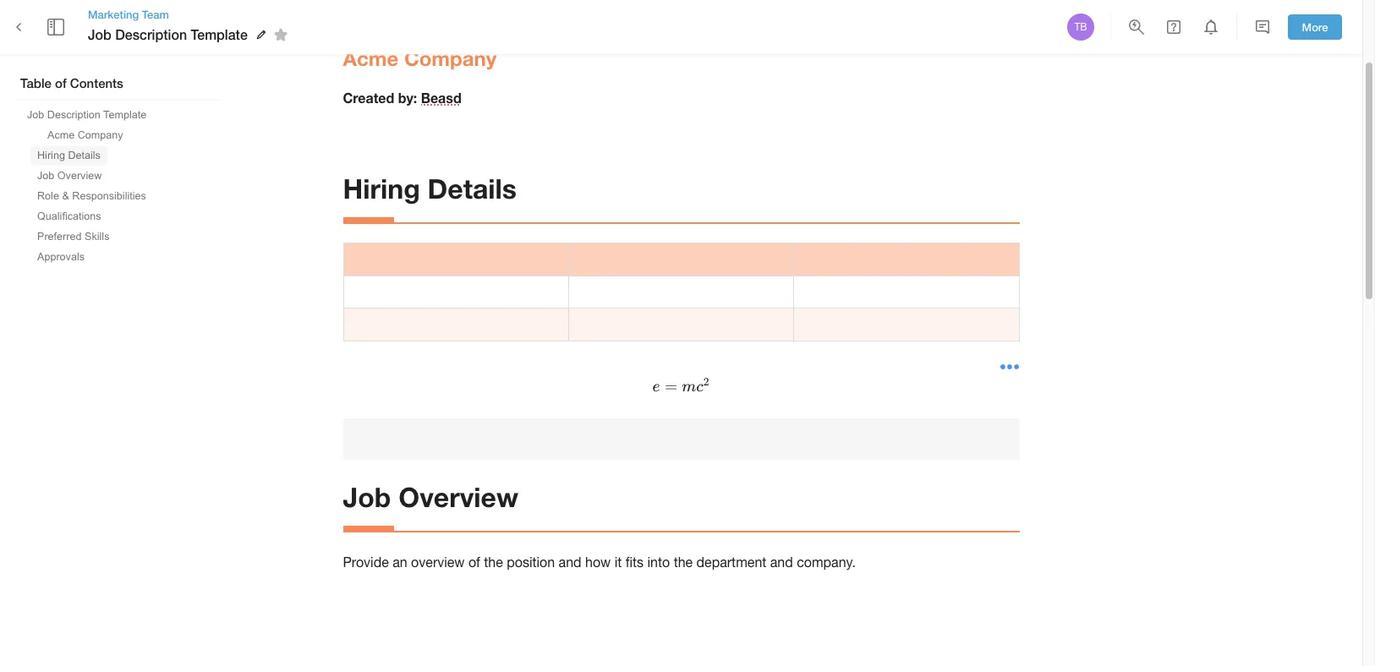 Task type: vqa. For each thing, say whether or not it's contained in the screenshot.
Approvals button
yes



Task type: locate. For each thing, give the bounding box(es) containing it.
0 horizontal spatial template
[[103, 109, 147, 121]]

template inside job description template acme company hiring details job overview role & responsibilities qualifications preferred skills approvals
[[103, 109, 147, 121]]

1 vertical spatial overview
[[399, 481, 519, 513]]

job description template button
[[20, 106, 153, 124]]

hiring details button
[[30, 146, 107, 165]]

more
[[1302, 20, 1328, 34]]

and left how
[[559, 555, 582, 570]]

qualifications button
[[30, 207, 108, 226]]

job description template acme company hiring details job overview role & responsibilities qualifications preferred skills approvals
[[27, 109, 147, 263]]

acme inside job description template acme company hiring details job overview role & responsibilities qualifications preferred skills approvals
[[47, 129, 75, 141]]

1 horizontal spatial of
[[469, 555, 480, 570]]

preferred
[[37, 231, 82, 243]]

description
[[115, 26, 187, 42], [47, 109, 101, 121]]

0 horizontal spatial company
[[78, 129, 123, 141]]

preferred skills button
[[30, 228, 116, 246]]

0 vertical spatial template
[[191, 26, 248, 42]]

job up role
[[37, 170, 54, 182]]

0 horizontal spatial acme
[[47, 129, 75, 141]]

responsibilities
[[72, 190, 146, 202]]

0 vertical spatial overview
[[57, 170, 102, 182]]

0 horizontal spatial hiring
[[37, 150, 65, 162]]

1 vertical spatial of
[[469, 555, 480, 570]]

1 horizontal spatial and
[[770, 555, 793, 570]]

1 horizontal spatial hiring
[[343, 172, 420, 204]]

template
[[191, 26, 248, 42], [103, 109, 147, 121]]

an
[[393, 555, 407, 570]]

1 horizontal spatial details
[[428, 172, 517, 204]]

job for job description template acme company hiring details job overview role & responsibilities qualifications preferred skills approvals
[[27, 109, 44, 121]]

0 vertical spatial of
[[55, 75, 67, 91]]

0 horizontal spatial of
[[55, 75, 67, 91]]

overview down hiring details button
[[57, 170, 102, 182]]

template down marketing team link
[[191, 26, 248, 42]]

created by: beasd
[[343, 90, 462, 106]]

approvals
[[37, 251, 85, 263]]

1 horizontal spatial company
[[404, 46, 497, 70]]

acme company button
[[41, 126, 130, 145]]

of right table
[[55, 75, 67, 91]]

0 horizontal spatial details
[[68, 150, 101, 162]]

0 horizontal spatial the
[[484, 555, 503, 570]]

job down table
[[27, 109, 44, 121]]

details
[[68, 150, 101, 162], [428, 172, 517, 204]]

description inside job description template acme company hiring details job overview role & responsibilities qualifications preferred skills approvals
[[47, 109, 101, 121]]

the right into
[[674, 555, 693, 570]]

template for job description template
[[191, 26, 248, 42]]

1 horizontal spatial template
[[191, 26, 248, 42]]

job for job description template
[[88, 26, 112, 42]]

it
[[615, 555, 622, 570]]

role & responsibilities button
[[30, 187, 153, 206]]

acme
[[343, 46, 399, 70], [47, 129, 75, 141]]

and left "company."
[[770, 555, 793, 570]]

1 vertical spatial hiring
[[343, 172, 420, 204]]

1 the from the left
[[484, 555, 503, 570]]

provide
[[343, 555, 389, 570]]

0 horizontal spatial and
[[559, 555, 582, 570]]

table
[[20, 75, 51, 91]]

acme up created
[[343, 46, 399, 70]]

marketing
[[88, 8, 139, 21]]

company up the 'beasd'
[[404, 46, 497, 70]]

1 vertical spatial template
[[103, 109, 147, 121]]

and
[[559, 555, 582, 570], [770, 555, 793, 570]]

template down contents
[[103, 109, 147, 121]]

by:
[[398, 90, 417, 106]]

company
[[404, 46, 497, 70], [78, 129, 123, 141]]

description for job description template
[[115, 26, 187, 42]]

0 horizontal spatial overview
[[57, 170, 102, 182]]

overview up the overview
[[399, 481, 519, 513]]

1 vertical spatial description
[[47, 109, 101, 121]]

1 horizontal spatial description
[[115, 26, 187, 42]]

hiring
[[37, 150, 65, 162], [343, 172, 420, 204]]

0 vertical spatial hiring
[[37, 150, 65, 162]]

marketing team link
[[88, 7, 293, 22]]

c
[[696, 380, 704, 395]]

of
[[55, 75, 67, 91], [469, 555, 480, 570]]

the
[[484, 555, 503, 570], [674, 555, 693, 570]]

job up the provide
[[343, 481, 391, 513]]

overview
[[57, 170, 102, 182], [399, 481, 519, 513]]

1 horizontal spatial overview
[[399, 481, 519, 513]]

of right the overview
[[469, 555, 480, 570]]

favorite image
[[271, 25, 291, 45]]

job down marketing
[[88, 26, 112, 42]]

0 horizontal spatial description
[[47, 109, 101, 121]]

1 horizontal spatial acme
[[343, 46, 399, 70]]

1 vertical spatial details
[[428, 172, 517, 204]]

company down job description template button
[[78, 129, 123, 141]]

job
[[88, 26, 112, 42], [27, 109, 44, 121], [37, 170, 54, 182], [343, 481, 391, 513]]

1 and from the left
[[559, 555, 582, 570]]

description down team
[[115, 26, 187, 42]]

2
[[704, 376, 709, 389]]

&
[[62, 190, 69, 202]]

description up "acme company" button
[[47, 109, 101, 121]]

1 vertical spatial acme
[[47, 129, 75, 141]]

how
[[585, 555, 611, 570]]

0 vertical spatial description
[[115, 26, 187, 42]]

0 vertical spatial details
[[68, 150, 101, 162]]

1 horizontal spatial the
[[674, 555, 693, 570]]

1 vertical spatial company
[[78, 129, 123, 141]]

the left position
[[484, 555, 503, 570]]

team
[[142, 8, 169, 21]]

=
[[665, 377, 678, 396]]

approvals button
[[30, 248, 91, 266]]

acme up hiring details button
[[47, 129, 75, 141]]

hiring details
[[343, 172, 517, 204]]



Task type: describe. For each thing, give the bounding box(es) containing it.
contents
[[70, 75, 123, 91]]

e = m c 2
[[653, 376, 709, 396]]

description for job description template acme company hiring details job overview role & responsibilities qualifications preferred skills approvals
[[47, 109, 101, 121]]

fits
[[626, 555, 644, 570]]

details inside job description template acme company hiring details job overview role & responsibilities qualifications preferred skills approvals
[[68, 150, 101, 162]]

e
[[653, 380, 660, 395]]

2 and from the left
[[770, 555, 793, 570]]

created
[[343, 90, 394, 106]]

0 vertical spatial acme
[[343, 46, 399, 70]]

overview inside job description template acme company hiring details job overview role & responsibilities qualifications preferred skills approvals
[[57, 170, 102, 182]]

skills
[[85, 231, 109, 243]]

template for job description template acme company hiring details job overview role & responsibilities qualifications preferred skills approvals
[[103, 109, 147, 121]]

department
[[697, 555, 767, 570]]

tb
[[1075, 21, 1087, 33]]

hiring inside job description template acme company hiring details job overview role & responsibilities qualifications preferred skills approvals
[[37, 150, 65, 162]]

provide an overview of the position and how it fits into the department and company.
[[343, 555, 856, 570]]

acme company
[[343, 46, 497, 70]]

overview
[[411, 555, 465, 570]]

job description template
[[88, 26, 248, 42]]

role
[[37, 190, 59, 202]]

tb button
[[1065, 11, 1097, 43]]

into
[[648, 555, 670, 570]]

company.
[[797, 555, 856, 570]]

2 the from the left
[[674, 555, 693, 570]]

qualifications
[[37, 211, 101, 222]]

0 vertical spatial company
[[404, 46, 497, 70]]

job overview
[[343, 481, 519, 513]]

position
[[507, 555, 555, 570]]

m
[[682, 380, 696, 395]]

marketing team
[[88, 8, 169, 21]]

beasd
[[421, 90, 462, 106]]

job overview button
[[30, 167, 109, 185]]

more button
[[1288, 14, 1342, 40]]

job for job overview
[[343, 481, 391, 513]]

table of contents
[[20, 75, 123, 91]]

company inside job description template acme company hiring details job overview role & responsibilities qualifications preferred skills approvals
[[78, 129, 123, 141]]



